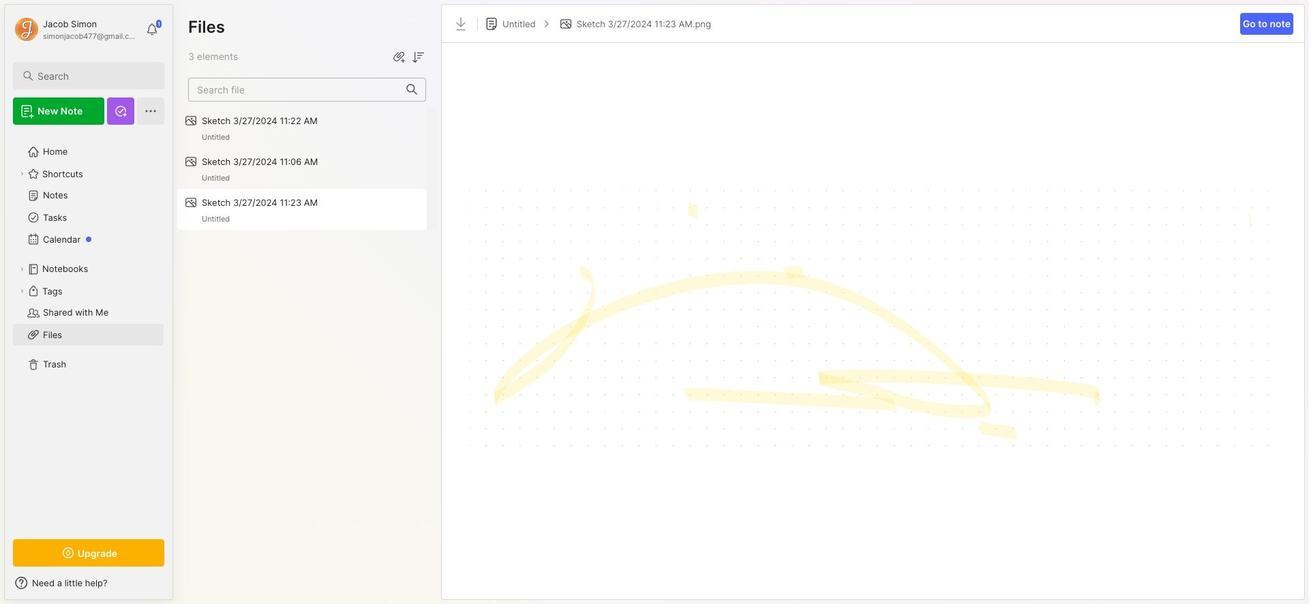 Task type: vqa. For each thing, say whether or not it's contained in the screenshot.
search box inside 'Main' element
yes



Task type: describe. For each thing, give the bounding box(es) containing it.
WHAT'S NEW field
[[5, 572, 173, 594]]

expand notebooks image
[[18, 265, 26, 274]]

Search file text field
[[189, 78, 398, 101]]

expand tags image
[[18, 287, 26, 295]]

preview image
[[469, 57, 1278, 586]]

click to collapse image
[[172, 579, 182, 595]]

main element
[[0, 0, 177, 604]]

Account field
[[13, 16, 139, 43]]



Task type: locate. For each thing, give the bounding box(es) containing it.
tree
[[5, 133, 173, 527]]

none search field inside main element
[[38, 68, 152, 84]]

None search field
[[38, 68, 152, 84]]

vhjsd field
[[410, 48, 426, 65]]

tree inside main element
[[5, 133, 173, 527]]

Search text field
[[38, 70, 152, 83]]



